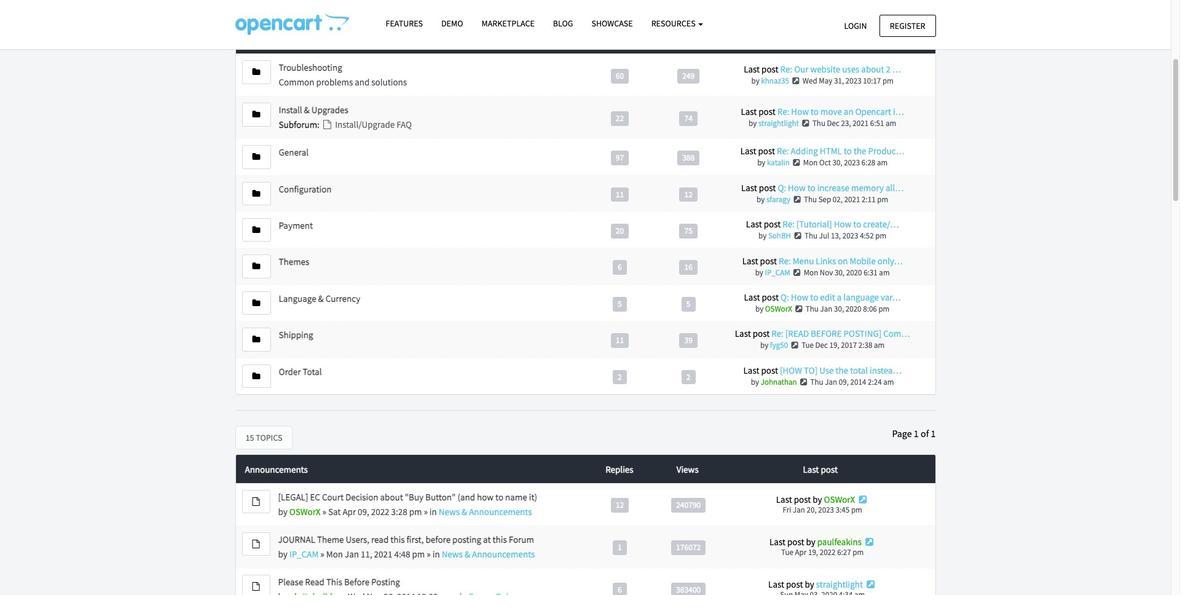 Task type: vqa. For each thing, say whether or not it's contained in the screenshot.


Task type: describe. For each thing, give the bounding box(es) containing it.
themes image
[[252, 262, 260, 271]]

249
[[682, 71, 695, 81]]

09, inside [legal] ec court decision about "buy button" (and how to name it) by osworx » sat apr 09, 2022 3:28 pm » in news & announcements
[[358, 506, 369, 517]]

» down button"
[[424, 506, 428, 517]]

last for last post by paulfeakins
[[770, 536, 786, 548]]

30, for edit
[[834, 304, 844, 314]]

last post
[[803, 463, 838, 475]]

0 horizontal spatial 2
[[618, 372, 622, 382]]

» down 'theme'
[[321, 548, 324, 560]]

by left katalin "link"
[[758, 158, 766, 168]]

post for re: menu links on mobile only…
[[760, 255, 777, 267]]

by left fyg50
[[761, 340, 769, 351]]

journal theme users, read this first, before posting at this forum link
[[278, 533, 534, 545]]

to left edit on the right of the page
[[810, 291, 818, 303]]

(and
[[458, 491, 475, 503]]

all…
[[886, 182, 904, 194]]

post for q: how to edit a language var…
[[762, 291, 779, 303]]

language
[[844, 291, 879, 303]]

showcase
[[592, 18, 633, 29]]

mon for adding
[[803, 158, 818, 168]]

payment
[[279, 219, 313, 231]]

view the latest post image for menu
[[792, 268, 802, 276]]

blog
[[553, 18, 573, 29]]

[legal]
[[278, 491, 308, 503]]

how up thu jul 13, 2023 4:52 pm
[[834, 218, 852, 230]]

39
[[685, 335, 693, 345]]

last post by osworx
[[776, 494, 855, 505]]

1 horizontal spatial ip_cam
[[765, 267, 790, 278]]

11,
[[361, 548, 372, 560]]

showcase link
[[582, 13, 642, 35]]

last post by straightlight
[[769, 578, 863, 590]]

mon oct 30, 2023 6:28 am
[[803, 158, 888, 168]]

jul
[[819, 231, 830, 241]]

1 vertical spatial the
[[836, 364, 849, 376]]

register
[[890, 20, 926, 31]]

re: menu links on mobile only… link
[[779, 255, 903, 267]]

view the latest post image for adding
[[792, 159, 802, 167]]

posting]
[[844, 328, 882, 340]]

demo link
[[432, 13, 472, 35]]

6:31
[[864, 267, 878, 278]]

1 horizontal spatial 09,
[[839, 377, 849, 387]]

posting
[[453, 533, 481, 545]]

0 vertical spatial 12
[[685, 189, 693, 199]]

0 vertical spatial announcements
[[245, 463, 308, 475]]

configuration link
[[279, 183, 332, 195]]

by down tue apr 19, 2022 6:27 pm
[[805, 578, 814, 590]]

by fyg50
[[761, 340, 788, 351]]

16
[[685, 262, 693, 272]]

re: for re: how to move an opencart i…
[[778, 106, 790, 118]]

& right install
[[304, 104, 310, 116]]

by osworx
[[756, 304, 792, 314]]

wed
[[803, 76, 818, 86]]

last post re: how to move an opencart i…
[[741, 106, 904, 118]]

post for re: our website uses about 2 …
[[762, 63, 779, 75]]

view the latest post image for q: how to edit a language var…
[[794, 305, 804, 313]]

post for re: adding html to the produc…
[[758, 145, 775, 157]]

announcements inside [legal] ec court decision about "buy button" (and how to name it) by osworx » sat apr 09, 2022 3:28 pm » in news & announcements
[[469, 506, 532, 517]]

create/…
[[863, 218, 899, 230]]

in inside [legal] ec court decision about "buy button" (and how to name it) by osworx » sat apr 09, 2022 3:28 pm » in news & announcements
[[430, 506, 437, 517]]

install & upgrades image
[[252, 110, 260, 119]]

only…
[[878, 255, 903, 267]]

post for re: [tutorial] how to create/…
[[764, 218, 781, 230]]

am right 2:38
[[874, 340, 885, 351]]

blog link
[[544, 13, 582, 35]]

shipping link
[[279, 329, 313, 341]]

last for last post q: how to increase memory all…
[[741, 182, 757, 194]]

re: for re: menu links on mobile only…
[[779, 255, 791, 267]]

20,
[[807, 505, 817, 515]]

1 vertical spatial straightlight
[[816, 578, 863, 590]]

by inside journal theme users, read this first, before posting at this forum by ip_cam » mon jan 11, 2021 4:48 pm » in news & announcements
[[278, 548, 288, 560]]

straightlight link for by
[[759, 118, 799, 129]]

2:38
[[859, 340, 873, 351]]

sfaragy link
[[767, 194, 791, 205]]

re: for re: [read before posting] com…
[[772, 328, 784, 340]]

31,
[[834, 76, 844, 86]]

pm for thu sep 02, 2021 2:11 pm
[[877, 194, 889, 205]]

faq
[[397, 119, 412, 130]]

language & currency image
[[252, 299, 260, 307]]

johnathan
[[761, 377, 797, 387]]

240790
[[676, 500, 701, 510]]

2022 inside [legal] ec court decision about "buy button" (and how to name it) by osworx » sat apr 09, 2022 3:28 pm » in news & announcements
[[371, 506, 390, 517]]

our
[[794, 63, 809, 75]]

last for last post re: menu links on mobile only…
[[742, 255, 758, 267]]

language & currency
[[279, 293, 360, 304]]

mobile
[[850, 255, 876, 267]]

thu jan 30, 2020 8:06 pm
[[806, 304, 890, 314]]

30, for to
[[833, 158, 843, 168]]

osworx inside [legal] ec court decision about "buy button" (and how to name it) by osworx » sat apr 09, 2022 3:28 pm » in news & announcements
[[289, 506, 321, 517]]

last for last post re: [read before posting] com…
[[735, 328, 751, 340]]

2023 for create/…
[[843, 231, 859, 241]]

to inside [legal] ec court decision about "buy button" (and how to name it) by osworx » sat apr 09, 2022 3:28 pm » in news & announcements
[[496, 491, 504, 503]]

page
[[892, 427, 912, 440]]

install & upgrades link
[[279, 104, 348, 116]]

to up 4:52
[[854, 218, 862, 230]]

go to last post image for paulfeakins
[[864, 537, 876, 546]]

adding
[[791, 145, 818, 157]]

khnaz35
[[761, 76, 789, 86]]

register link
[[880, 14, 936, 37]]

& left currency
[[318, 293, 324, 304]]

payment link
[[279, 219, 313, 231]]

view the latest post image for re: [read before posting] com…
[[790, 341, 800, 349]]

2023 for the
[[844, 158, 860, 168]]

last for last post re: [tutorial] how to create/…
[[746, 218, 762, 230]]

and
[[355, 76, 370, 88]]

news & announcements link for at
[[442, 548, 535, 560]]

journal
[[278, 533, 315, 545]]

0 vertical spatial osworx
[[765, 304, 792, 314]]

how for edit
[[791, 291, 809, 303]]

10:17
[[863, 76, 881, 86]]

at
[[483, 533, 491, 545]]

to left move
[[811, 106, 819, 118]]

configuration image
[[252, 189, 260, 198]]

2023 right the 20,
[[818, 505, 834, 515]]

last for last post [how to] use the total instea…
[[744, 364, 760, 376]]

new topic link
[[235, 0, 310, 18]]

q: for q: how to increase memory all…
[[778, 182, 786, 194]]

view the latest post image for re: [tutorial] how to create/…
[[793, 232, 803, 240]]

payment image
[[252, 226, 260, 234]]

jan for 20,
[[793, 505, 805, 515]]

fyg50
[[770, 340, 788, 351]]

thu jul 13, 2023 4:52 pm
[[805, 231, 887, 241]]

6
[[618, 262, 622, 272]]

"buy
[[405, 491, 424, 503]]

use
[[820, 364, 834, 376]]

& inside [legal] ec court decision about "buy button" (and how to name it) by osworx » sat apr 09, 2022 3:28 pm » in news & announcements
[[462, 506, 467, 517]]

[tutorial]
[[797, 218, 832, 230]]

» down before
[[427, 548, 431, 560]]

2 this from the left
[[493, 533, 507, 545]]

how for increase
[[788, 182, 806, 194]]

straightlight link for last post by
[[816, 578, 863, 590]]

[how
[[780, 364, 802, 376]]

osworx link for last post by osworx
[[824, 494, 855, 505]]

dec for to
[[827, 118, 840, 129]]

2 horizontal spatial 2
[[886, 63, 891, 75]]

post for [how to] use the total instea…
[[761, 364, 778, 376]]

last post re: our website uses about 2 …
[[744, 63, 901, 75]]

pencil image
[[246, 2, 257, 10]]

2 vertical spatial osworx link
[[289, 506, 321, 517]]

11 for last post re: [read before posting] com…
[[616, 335, 624, 345]]

uses
[[842, 63, 860, 75]]

fri
[[783, 505, 791, 515]]

install/upgrade
[[335, 119, 395, 130]]

last for last post re: how to move an opencart i…
[[741, 106, 757, 118]]

currency
[[326, 293, 360, 304]]

oct
[[820, 158, 831, 168]]

by down by khnaz35
[[749, 118, 757, 129]]

view the latest post image for to]
[[799, 378, 809, 386]]

by left 3:45
[[813, 494, 822, 505]]

am for produc…
[[877, 158, 888, 168]]

order total link
[[279, 366, 322, 377]]

re: our website uses about 2 … link
[[781, 63, 901, 75]]

tue for tue apr 19, 2022 6:27 pm
[[781, 547, 794, 557]]

website
[[811, 63, 841, 75]]

sohbh link
[[768, 231, 791, 241]]

common
[[279, 76, 314, 88]]

troubleshooting
[[279, 62, 342, 73]]

2021 for an
[[853, 118, 869, 129]]

osworx link for thu jan 30, 2020 8:06 pm
[[765, 304, 792, 314]]

by left sohbh link
[[759, 231, 767, 241]]

general
[[279, 146, 309, 158]]

0 horizontal spatial forum
[[245, 34, 270, 46]]

themes
[[279, 256, 309, 268]]

in inside journal theme users, read this first, before posting at this forum by ip_cam » mon jan 11, 2021 4:48 pm » in news & announcements
[[433, 548, 440, 560]]

97
[[616, 152, 624, 163]]

thu for to
[[805, 231, 818, 241]]

paulfeakins
[[818, 536, 862, 548]]

am for instea…
[[884, 377, 894, 387]]

about inside [legal] ec court decision about "buy button" (and how to name it) by osworx » sat apr 09, 2022 3:28 pm » in news & announcements
[[380, 491, 403, 503]]

before
[[811, 328, 842, 340]]

last post by paulfeakins
[[770, 536, 862, 548]]

read
[[305, 576, 325, 587]]

before
[[344, 576, 370, 587]]

apr inside [legal] ec court decision about "buy button" (and how to name it) by osworx » sat apr 09, 2022 3:28 pm » in news & announcements
[[343, 506, 356, 517]]

2023 for about
[[846, 76, 862, 86]]

themes link
[[279, 256, 309, 268]]

1 horizontal spatial 1
[[914, 427, 919, 440]]

0 horizontal spatial 12
[[616, 500, 624, 510]]

0 horizontal spatial 1
[[618, 542, 622, 553]]

login link
[[834, 14, 878, 37]]

[read
[[786, 328, 809, 340]]



Task type: locate. For each thing, give the bounding box(es) containing it.
12 down replies
[[616, 500, 624, 510]]

instea…
[[870, 364, 902, 376]]

1
[[914, 427, 919, 440], [931, 427, 936, 440], [618, 542, 622, 553]]

last for last post re: our website uses about 2 …
[[744, 63, 760, 75]]

2 horizontal spatial 1
[[931, 427, 936, 440]]

1 vertical spatial in
[[433, 548, 440, 560]]

thu left 'sep'
[[804, 194, 817, 205]]

last up by sohbh
[[746, 218, 762, 230]]

osworx
[[765, 304, 792, 314], [824, 494, 855, 505], [289, 506, 321, 517]]

re: left our
[[781, 63, 793, 75]]

1 horizontal spatial the
[[854, 145, 867, 157]]

forum right at
[[509, 533, 534, 545]]

1 horizontal spatial about
[[862, 63, 884, 75]]

0 vertical spatial apr
[[343, 506, 356, 517]]

news inside [legal] ec court decision about "buy button" (and how to name it) by osworx » sat apr 09, 2022 3:28 pm » in news & announcements
[[439, 506, 460, 517]]

1 5 from the left
[[618, 299, 622, 309]]

pm right 3:45
[[851, 505, 862, 515]]

by down the journal
[[278, 548, 288, 560]]

0 horizontal spatial straightlight
[[759, 118, 799, 129]]

last down by straightlight
[[741, 145, 757, 157]]

2
[[886, 63, 891, 75], [618, 372, 622, 382], [687, 372, 691, 382]]

1 vertical spatial 30,
[[835, 267, 845, 278]]

file o image left please
[[252, 582, 260, 591]]

1 vertical spatial osworx link
[[824, 494, 855, 505]]

last for last post re: adding html to the produc…
[[741, 145, 757, 157]]

2 5 from the left
[[687, 299, 691, 309]]

pm for fri jan 20, 2023 3:45 pm
[[851, 505, 862, 515]]

2023
[[846, 76, 862, 86], [844, 158, 860, 168], [843, 231, 859, 241], [818, 505, 834, 515]]

last up the by ip_cam
[[742, 255, 758, 267]]

view the latest post image for re: how to move an opencart i…
[[801, 119, 811, 127]]

0 vertical spatial ip_cam
[[765, 267, 790, 278]]

to up mon oct 30, 2023 6:28 am
[[844, 145, 852, 157]]

q: how to edit a language var… link
[[781, 291, 901, 303]]

button"
[[425, 491, 456, 503]]

how for move
[[791, 106, 809, 118]]

nov
[[820, 267, 833, 278]]

0 vertical spatial the
[[854, 145, 867, 157]]

thu down last post q: how to edit a language var…
[[806, 304, 819, 314]]

a
[[837, 291, 842, 303]]

1 horizontal spatial straightlight link
[[816, 578, 863, 590]]

file o image
[[252, 540, 260, 548], [252, 582, 260, 591]]

thu for increase
[[804, 194, 817, 205]]

straightlight link left go to last post image
[[816, 578, 863, 590]]

5
[[618, 299, 622, 309], [687, 299, 691, 309]]

last post q: how to edit a language var…
[[744, 291, 901, 303]]

solutions
[[371, 76, 407, 88]]

19, for apr
[[808, 547, 818, 557]]

may
[[819, 76, 833, 86]]

johnathan link
[[761, 377, 797, 387]]

in down button"
[[430, 506, 437, 517]]

2 horizontal spatial osworx
[[824, 494, 855, 505]]

pm right 2:11
[[877, 194, 889, 205]]

forum
[[245, 34, 270, 46], [509, 533, 534, 545]]

language & currency link
[[279, 293, 360, 304]]

1 11 from the top
[[616, 189, 624, 199]]

0 vertical spatial tue
[[802, 340, 814, 351]]

1 vertical spatial news & announcements link
[[442, 548, 535, 560]]

0 horizontal spatial the
[[836, 364, 849, 376]]

2 vertical spatial osworx
[[289, 506, 321, 517]]

last up last post by osworx
[[803, 463, 819, 475]]

troubleshooting image
[[252, 68, 260, 76]]

mon down 'theme'
[[326, 548, 343, 560]]

post up by khnaz35
[[762, 63, 779, 75]]

post for re: [read before posting] com…
[[753, 328, 770, 340]]

news & announcements link for how
[[439, 506, 532, 517]]

post for q: how to increase memory all…
[[759, 182, 776, 194]]

last left '[read'
[[735, 328, 751, 340]]

post down tue apr 19, 2022 6:27 pm
[[786, 578, 803, 590]]

news down button"
[[439, 506, 460, 517]]

osworx link up '[read'
[[765, 304, 792, 314]]

0 vertical spatial dec
[[827, 118, 840, 129]]

forum inside journal theme users, read this first, before posting at this forum by ip_cam » mon jan 11, 2021 4:48 pm » in news & announcements
[[509, 533, 534, 545]]

11 for last post q: how to increase memory all…
[[616, 189, 624, 199]]

1 horizontal spatial 5
[[687, 299, 691, 309]]

by inside [legal] ec court decision about "buy button" (and how to name it) by osworx » sat apr 09, 2022 3:28 pm » in news & announcements
[[278, 506, 288, 517]]

tue
[[802, 340, 814, 351], [781, 547, 794, 557]]

install
[[279, 104, 302, 116]]

0 vertical spatial in
[[430, 506, 437, 517]]

2 vertical spatial 30,
[[834, 304, 844, 314]]

0 vertical spatial file o image
[[252, 540, 260, 548]]

view the latest post image
[[791, 77, 801, 85], [801, 119, 811, 127], [793, 232, 803, 240], [794, 305, 804, 313], [790, 341, 800, 349]]

apr right sat
[[343, 506, 356, 517]]

4:52
[[860, 231, 874, 241]]

q: how to increase memory all… link
[[778, 182, 904, 194]]

1 vertical spatial 2021
[[844, 194, 860, 205]]

0 vertical spatial go to last post image
[[857, 495, 869, 504]]

ip_cam link down sohbh link
[[765, 267, 790, 278]]

1 vertical spatial 09,
[[358, 506, 369, 517]]

am for opencart
[[886, 118, 897, 129]]

to left 'increase'
[[808, 182, 816, 194]]

388
[[682, 152, 695, 163]]

1 vertical spatial 19,
[[808, 547, 818, 557]]

dec down last post re: [read before posting] com…
[[816, 340, 828, 351]]

60
[[616, 71, 624, 81]]

jan inside journal theme users, read this first, before posting at this forum by ip_cam » mon jan 11, 2021 4:48 pm » in news & announcements
[[345, 548, 359, 560]]

30, for on
[[835, 267, 845, 278]]

1 vertical spatial 2022
[[820, 547, 836, 557]]

0 horizontal spatial tue
[[781, 547, 794, 557]]

1 vertical spatial 12
[[616, 500, 624, 510]]

1 vertical spatial ip_cam link
[[289, 548, 319, 560]]

2020 for mobile
[[846, 267, 862, 278]]

page 1 of 1
[[892, 427, 936, 440]]

19, for dec
[[830, 340, 840, 351]]

1 horizontal spatial osworx
[[765, 304, 792, 314]]

tue down '[read'
[[802, 340, 814, 351]]

install/upgrade faq link
[[321, 119, 412, 130]]

19, left the 6:27
[[808, 547, 818, 557]]

view the latest post image for how
[[792, 195, 803, 203]]

post up by fyg50
[[753, 328, 770, 340]]

view the latest post image up '[read'
[[794, 305, 804, 313]]

by left johnathan
[[751, 377, 759, 387]]

0 horizontal spatial file o image
[[252, 497, 260, 506]]

& inside journal theme users, read this first, before posting at this forum by ip_cam » mon jan 11, 2021 4:48 pm » in news & announcements
[[465, 548, 470, 560]]

file o image inside install/upgrade faq link
[[321, 120, 333, 129]]

6:51
[[870, 118, 884, 129]]

by sfaragy
[[757, 194, 791, 205]]

0 horizontal spatial about
[[380, 491, 403, 503]]

am for only…
[[879, 267, 890, 278]]

replies
[[606, 463, 634, 475]]

in down before
[[433, 548, 440, 560]]

q: for q: how to edit a language var…
[[781, 291, 789, 303]]

thu for move
[[813, 118, 826, 129]]

»
[[322, 506, 326, 517], [424, 506, 428, 517], [321, 548, 324, 560], [427, 548, 431, 560]]

0 vertical spatial 11
[[616, 189, 624, 199]]

1 vertical spatial mon
[[804, 267, 818, 278]]

2020 for a
[[846, 304, 862, 314]]

0 vertical spatial q:
[[778, 182, 786, 194]]

view the latest post image right the sohbh on the top right
[[793, 232, 803, 240]]

3:45
[[836, 505, 850, 515]]

0 vertical spatial 19,
[[830, 340, 840, 351]]

pm inside [legal] ec court decision about "buy button" (and how to name it) by osworx » sat apr 09, 2022 3:28 pm » in news & announcements
[[409, 506, 422, 517]]

0 horizontal spatial apr
[[343, 506, 356, 517]]

0 horizontal spatial 2022
[[371, 506, 390, 517]]

1 horizontal spatial 2
[[687, 372, 691, 382]]

by down the by ip_cam
[[756, 304, 764, 314]]

news inside journal theme users, read this first, before posting at this forum by ip_cam » mon jan 11, 2021 4:48 pm » in news & announcements
[[442, 548, 463, 560]]

1 vertical spatial apr
[[795, 547, 807, 557]]

by left khnaz35
[[752, 76, 760, 86]]

mon down "adding"
[[803, 158, 818, 168]]

pm down "buy
[[409, 506, 422, 517]]

[legal] ec court decision about "buy button" (and how to name it) by osworx » sat apr 09, 2022 3:28 pm » in news & announcements
[[278, 491, 537, 517]]

1 vertical spatial tue
[[781, 547, 794, 557]]

0 vertical spatial about
[[862, 63, 884, 75]]

None search field
[[655, 0, 936, 18]]

view the latest post image down to]
[[799, 378, 809, 386]]

20
[[616, 225, 624, 236]]

re:
[[781, 63, 793, 75], [778, 106, 790, 118], [777, 145, 789, 157], [783, 218, 795, 230], [779, 255, 791, 267], [772, 328, 784, 340]]

post for straightlight
[[786, 578, 803, 590]]

language
[[279, 293, 316, 304]]

0 horizontal spatial 09,
[[358, 506, 369, 517]]

order total
[[279, 366, 322, 377]]

pm inside journal theme users, read this first, before posting at this forum by ip_cam » mon jan 11, 2021 4:48 pm » in news & announcements
[[412, 548, 425, 560]]

09, down decision
[[358, 506, 369, 517]]

0 vertical spatial news & announcements link
[[439, 506, 532, 517]]

2023 down uses
[[846, 76, 862, 86]]

pm down the first,
[[412, 548, 425, 560]]

problems
[[316, 76, 353, 88]]

2021 right '23,'
[[853, 118, 869, 129]]

0 vertical spatial 30,
[[833, 158, 843, 168]]

30, down a
[[834, 304, 844, 314]]

13,
[[831, 231, 841, 241]]

upgrades
[[312, 104, 348, 116]]

0 horizontal spatial this
[[391, 533, 405, 545]]

thu sep 02, 2021 2:11 pm
[[804, 194, 889, 205]]

view the latest post image
[[792, 159, 802, 167], [792, 195, 803, 203], [792, 268, 802, 276], [799, 378, 809, 386]]

resources link
[[642, 13, 713, 35]]

0 vertical spatial ip_cam link
[[765, 267, 790, 278]]

announcements down at
[[472, 548, 535, 560]]

ip_cam down the journal
[[289, 548, 319, 560]]

tue for tue dec 19, 2017 2:38 am
[[802, 340, 814, 351]]

how up by straightlight
[[791, 106, 809, 118]]

jan down edit on the right of the page
[[820, 304, 833, 314]]

last for last post by osworx
[[776, 494, 792, 505]]

post up last post by osworx
[[821, 463, 838, 475]]

0 horizontal spatial osworx
[[289, 506, 321, 517]]

0 vertical spatial file o image
[[321, 120, 333, 129]]

q:
[[778, 182, 786, 194], [781, 291, 789, 303]]

6:27
[[837, 547, 851, 557]]

jan left 11,
[[345, 548, 359, 560]]

first,
[[407, 533, 424, 545]]

view the latest post image right sfaragy
[[792, 195, 803, 203]]

users,
[[346, 533, 370, 545]]

how left edit on the right of the page
[[791, 291, 809, 303]]

sohbh
[[768, 231, 791, 241]]

thu down last post [how to] use the total instea…
[[811, 377, 824, 387]]

2021 inside journal theme users, read this first, before posting at this forum by ip_cam » mon jan 11, 2021 4:48 pm » in news & announcements
[[374, 548, 393, 560]]

view the latest post image down "adding"
[[792, 159, 802, 167]]

09,
[[839, 377, 849, 387], [358, 506, 369, 517]]

2020 down mobile
[[846, 267, 862, 278]]

news & announcements link
[[439, 506, 532, 517], [442, 548, 535, 560]]

post up by sfaragy
[[759, 182, 776, 194]]

2023 down re: adding html to the produc… link
[[844, 158, 860, 168]]

post up by johnathan
[[761, 364, 778, 376]]

post for osworx
[[794, 494, 811, 505]]

q: up sfaragy
[[778, 182, 786, 194]]

1 vertical spatial forum
[[509, 533, 534, 545]]

1 vertical spatial q:
[[781, 291, 789, 303]]

last down tue apr 19, 2022 6:27 pm
[[769, 578, 784, 590]]

demo
[[441, 18, 463, 29]]

by
[[752, 76, 760, 86], [749, 118, 757, 129], [758, 158, 766, 168], [757, 194, 765, 205], [759, 231, 767, 241], [755, 267, 764, 278], [756, 304, 764, 314], [761, 340, 769, 351], [751, 377, 759, 387], [813, 494, 822, 505], [278, 506, 288, 517], [806, 536, 816, 548], [278, 548, 288, 560], [805, 578, 814, 590]]

post up the by katalin
[[758, 145, 775, 157]]

login
[[844, 20, 867, 31]]

file o image down upgrades
[[321, 120, 333, 129]]

jan for 30,
[[820, 304, 833, 314]]

1 horizontal spatial this
[[493, 533, 507, 545]]

last post re: adding html to the produc…
[[741, 145, 905, 157]]

announcements
[[245, 463, 308, 475], [469, 506, 532, 517], [472, 548, 535, 560]]

0 vertical spatial news
[[439, 506, 460, 517]]

mon inside journal theme users, read this first, before posting at this forum by ip_cam » mon jan 11, 2021 4:48 pm » in news & announcements
[[326, 548, 343, 560]]

re: up katalin
[[777, 145, 789, 157]]

pm down var…
[[879, 304, 890, 314]]

1 horizontal spatial apr
[[795, 547, 807, 557]]

forum up troubleshooting image
[[245, 34, 270, 46]]

by sohbh
[[759, 231, 791, 241]]

dec for before
[[816, 340, 828, 351]]

file o image left [legal]
[[252, 497, 260, 506]]

0 horizontal spatial ip_cam link
[[289, 548, 319, 560]]

pm for thu jan 30, 2020 8:06 pm
[[879, 304, 890, 314]]

announcements inside journal theme users, read this first, before posting at this forum by ip_cam » mon jan 11, 2021 4:48 pm » in news & announcements
[[472, 548, 535, 560]]

about up 3:28 at the left bottom
[[380, 491, 403, 503]]

fri jan 20, 2023 3:45 pm
[[783, 505, 862, 515]]

0 horizontal spatial osworx link
[[289, 506, 321, 517]]

pm for thu jul 13, 2023 4:52 pm
[[876, 231, 887, 241]]

1 horizontal spatial osworx link
[[765, 304, 792, 314]]

0 horizontal spatial straightlight link
[[759, 118, 799, 129]]

shipping
[[279, 329, 313, 341]]

news down before
[[442, 548, 463, 560]]

sat
[[328, 506, 341, 517]]

increase
[[817, 182, 850, 194]]

view the latest post image for re: our website uses about 2 …
[[791, 77, 801, 85]]

5 down 16 at right top
[[687, 299, 691, 309]]

[legal] ec court decision about "buy button" (and how to name it) link
[[278, 491, 537, 503]]

post for re: how to move an opencart i…
[[759, 106, 776, 118]]

q: up by osworx
[[781, 291, 789, 303]]

marketplace link
[[472, 13, 544, 35]]

1 vertical spatial news
[[442, 548, 463, 560]]

2 file o image from the top
[[252, 582, 260, 591]]

khnaz35 link
[[761, 76, 789, 86]]

memory
[[851, 182, 884, 194]]

1 vertical spatial file o image
[[252, 497, 260, 506]]

configuration
[[279, 183, 332, 195]]

1 horizontal spatial forum
[[509, 533, 534, 545]]

by up by osworx
[[755, 267, 764, 278]]

1 vertical spatial osworx
[[824, 494, 855, 505]]

am down only…
[[879, 267, 890, 278]]

ip_cam link down the journal
[[289, 548, 319, 560]]

0 vertical spatial straightlight link
[[759, 118, 799, 129]]

0 vertical spatial 2022
[[371, 506, 390, 517]]

re: for re: adding html to the produc…
[[777, 145, 789, 157]]

1 vertical spatial ip_cam
[[289, 548, 319, 560]]

& down (and
[[462, 506, 467, 517]]

30,
[[833, 158, 843, 168], [835, 267, 845, 278], [834, 304, 844, 314]]

ip_cam down sohbh link
[[765, 267, 790, 278]]

sfaragy
[[767, 194, 791, 205]]

osworx down ec at the left bottom of the page
[[289, 506, 321, 517]]

opencart
[[856, 106, 891, 118]]

1 horizontal spatial tue
[[802, 340, 814, 351]]

1 horizontal spatial 19,
[[830, 340, 840, 351]]

osworx link right the 20,
[[824, 494, 855, 505]]

mon for menu
[[804, 267, 818, 278]]

1 vertical spatial straightlight link
[[816, 578, 863, 590]]

1 this from the left
[[391, 533, 405, 545]]

» left sat
[[322, 506, 326, 517]]

by ip_cam
[[755, 267, 790, 278]]

am down produc…
[[877, 158, 888, 168]]

thu for the
[[811, 377, 824, 387]]

2 vertical spatial mon
[[326, 548, 343, 560]]

post up by straightlight
[[759, 106, 776, 118]]

go to last post image
[[857, 495, 869, 504], [864, 537, 876, 546]]

0 horizontal spatial 19,
[[808, 547, 818, 557]]

12 up "75"
[[685, 189, 693, 199]]

order total image
[[252, 372, 260, 380]]

1 vertical spatial about
[[380, 491, 403, 503]]

pm
[[883, 76, 894, 86], [877, 194, 889, 205], [876, 231, 887, 241], [879, 304, 890, 314], [851, 505, 862, 515], [409, 506, 422, 517], [853, 547, 864, 557], [412, 548, 425, 560]]

sep
[[819, 194, 831, 205]]

katalin link
[[767, 158, 790, 168]]

jan
[[820, 304, 833, 314], [825, 377, 837, 387], [793, 505, 805, 515], [345, 548, 359, 560]]

2 horizontal spatial osworx link
[[824, 494, 855, 505]]

[how to] use the total instea… link
[[780, 364, 902, 376]]

general link
[[279, 146, 309, 158]]

am down instea…
[[884, 377, 894, 387]]

last for last post by straightlight
[[769, 578, 784, 590]]

by left sfaragy link
[[757, 194, 765, 205]]

0 vertical spatial 2021
[[853, 118, 869, 129]]

1 horizontal spatial 12
[[685, 189, 693, 199]]

2 11 from the top
[[616, 335, 624, 345]]

straightlight up "adding"
[[759, 118, 799, 129]]

pm down the create/…
[[876, 231, 887, 241]]

subforum:
[[279, 119, 320, 130]]

how
[[791, 106, 809, 118], [788, 182, 806, 194], [834, 218, 852, 230], [791, 291, 809, 303]]

the right "use"
[[836, 364, 849, 376]]

2:11
[[862, 194, 876, 205]]

the up 6:28
[[854, 145, 867, 157]]

by left paulfeakins "link"
[[806, 536, 816, 548]]

4:48
[[394, 548, 410, 560]]

ip_cam inside journal theme users, read this first, before posting at this forum by ip_cam » mon jan 11, 2021 4:48 pm » in news & announcements
[[289, 548, 319, 560]]

jan for 09,
[[825, 377, 837, 387]]

2021 for memory
[[844, 194, 860, 205]]

file o image
[[321, 120, 333, 129], [252, 497, 260, 506]]

re: for re: [tutorial] how to create/…
[[783, 218, 795, 230]]

thu for edit
[[806, 304, 819, 314]]

pm for tue apr 19, 2022 6:27 pm
[[853, 547, 864, 557]]

re: for re: our website uses about 2 …
[[781, 63, 793, 75]]

last post [how to] use the total instea…
[[744, 364, 902, 376]]

post for paulfeakins
[[788, 536, 804, 548]]

links
[[816, 255, 836, 267]]

2021 down read
[[374, 548, 393, 560]]

general image
[[252, 153, 260, 161]]

mon
[[803, 158, 818, 168], [804, 267, 818, 278], [326, 548, 343, 560]]

go to last post image
[[865, 580, 877, 589]]

how
[[477, 491, 494, 503]]

0 horizontal spatial ip_cam
[[289, 548, 319, 560]]

& down posting
[[465, 548, 470, 560]]

osworx up '[read'
[[765, 304, 792, 314]]

1 horizontal spatial straightlight
[[816, 578, 863, 590]]

6:28
[[862, 158, 876, 168]]

0 vertical spatial mon
[[803, 158, 818, 168]]

2 vertical spatial announcements
[[472, 548, 535, 560]]

1 vertical spatial announcements
[[469, 506, 532, 517]]

shipping image
[[252, 335, 260, 344]]

please read this before posting
[[278, 576, 400, 587]]

1 vertical spatial 11
[[616, 335, 624, 345]]

straightlight left go to last post image
[[816, 578, 863, 590]]

1 vertical spatial file o image
[[252, 582, 260, 591]]

1 horizontal spatial ip_cam link
[[765, 267, 790, 278]]

1 horizontal spatial file o image
[[321, 120, 333, 129]]

last for last post
[[803, 463, 819, 475]]

osworx right the 20,
[[824, 494, 855, 505]]

1 vertical spatial dec
[[816, 340, 828, 351]]

mon down "menu"
[[804, 267, 818, 278]]

0 horizontal spatial 5
[[618, 299, 622, 309]]

1 horizontal spatial 2022
[[820, 547, 836, 557]]

1 vertical spatial 2020
[[846, 304, 862, 314]]

go to last post image for osworx
[[857, 495, 869, 504]]

0 vertical spatial osworx link
[[765, 304, 792, 314]]

pm for wed may 31, 2023 10:17 pm
[[883, 76, 894, 86]]

last for last post q: how to edit a language var…
[[744, 291, 760, 303]]

1 file o image from the top
[[252, 540, 260, 548]]

dec down move
[[827, 118, 840, 129]]



